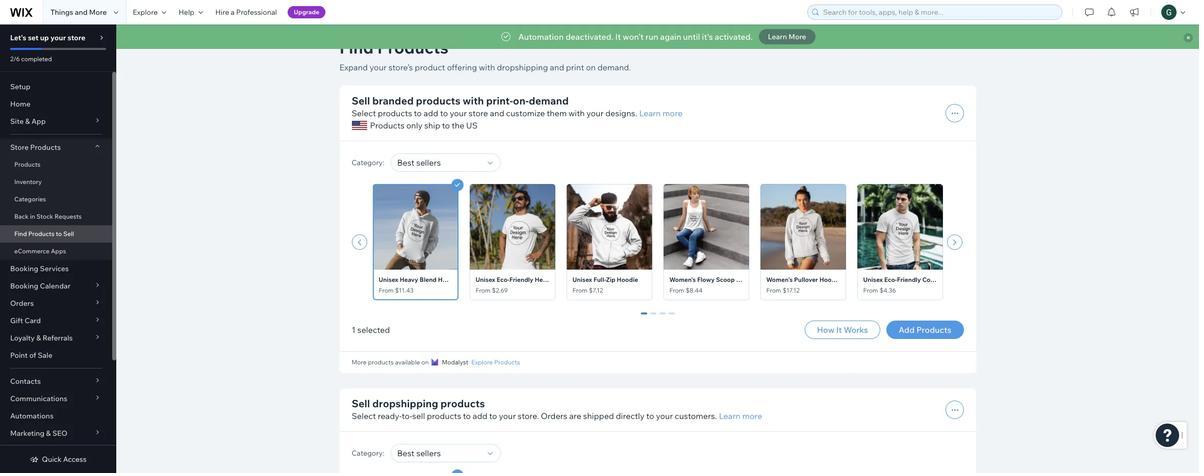 Task type: vqa. For each thing, say whether or not it's contained in the screenshot.


Task type: locate. For each thing, give the bounding box(es) containing it.
add
[[424, 108, 439, 118], [473, 411, 488, 421]]

1 horizontal spatial 1
[[651, 313, 655, 322]]

contacts
[[10, 377, 41, 386]]

& left seo
[[46, 429, 51, 438]]

store
[[10, 143, 29, 152]]

1 horizontal spatial more
[[743, 411, 763, 421]]

0 vertical spatial &
[[25, 117, 30, 126]]

1 vertical spatial orders
[[541, 411, 568, 421]]

store's
[[389, 62, 413, 72]]

shipped
[[583, 411, 614, 421]]

6 from from the left
[[864, 287, 879, 294]]

0 horizontal spatial women's
[[670, 276, 696, 284]]

products for add products
[[917, 325, 952, 335]]

1 booking from the top
[[10, 264, 38, 274]]

sell inside find products to sell link
[[63, 230, 74, 238]]

0 horizontal spatial dropshipping
[[373, 398, 438, 410]]

0 vertical spatial select
[[352, 108, 376, 118]]

sell inside sell dropshipping products select ready-to-sell products to add to your store. orders are shipped directly to your customers. learn more
[[352, 398, 370, 410]]

your right up
[[51, 33, 66, 42]]

hoodie inside unisex heavy blend hoodie from $11.43
[[438, 276, 460, 284]]

eco- up the $4.36
[[885, 276, 897, 284]]

0 horizontal spatial 1
[[352, 325, 356, 335]]

with up us
[[463, 94, 484, 107]]

1 category: field from the top
[[394, 154, 485, 171]]

find for find products to sell
[[14, 230, 27, 238]]

1 vertical spatial it
[[837, 325, 842, 335]]

1 horizontal spatial learn more link
[[719, 410, 763, 423]]

products only ship to the us
[[370, 120, 478, 131]]

home link
[[0, 95, 112, 113]]

2 booking from the top
[[10, 282, 38, 291]]

cotton up add products
[[923, 276, 943, 284]]

add inside sell dropshipping products select ready-to-sell products to add to your store. orders are shipped directly to your customers. learn more
[[473, 411, 488, 421]]

products inside add products button
[[917, 325, 952, 335]]

1 vertical spatial dropshipping
[[373, 398, 438, 410]]

Category: field
[[394, 154, 485, 171], [394, 445, 485, 462]]

find products to sell link
[[0, 226, 112, 243]]

orders inside popup button
[[10, 299, 34, 308]]

1 horizontal spatial orders
[[541, 411, 568, 421]]

branded
[[373, 94, 414, 107]]

sell for sell dropshipping products select ready-to-sell products to add to your store. orders are shipped directly to your customers. learn more
[[352, 398, 370, 410]]

and right things
[[75, 8, 88, 17]]

from
[[379, 287, 394, 294], [476, 287, 491, 294], [573, 287, 588, 294], [670, 287, 685, 294], [767, 287, 782, 294], [864, 287, 879, 294]]

ecommerce apps
[[14, 247, 66, 255]]

only
[[407, 120, 423, 131]]

category: field for sell dropshipping products
[[394, 445, 485, 462]]

dropshipping inside find products expand your store's product offering with dropshipping and print on demand.
[[497, 62, 548, 72]]

$11.43
[[395, 287, 414, 294]]

0 horizontal spatial find
[[14, 230, 27, 238]]

orders up gift card
[[10, 299, 34, 308]]

friendly inside unisex eco-friendly heavy cotton t-shirt from $2.69
[[510, 276, 534, 284]]

find products expand your store's product offering with dropshipping and print on demand.
[[340, 37, 631, 72]]

1 horizontal spatial more
[[352, 359, 367, 366]]

explore inside "link"
[[472, 359, 493, 366]]

0 vertical spatial explore
[[133, 8, 158, 17]]

0 vertical spatial and
[[75, 8, 88, 17]]

products inside find products to sell link
[[28, 230, 55, 238]]

category: field down ship
[[394, 154, 485, 171]]

unisex for unisex eco-friendly cotton t-shirt
[[864, 276, 883, 284]]

1 horizontal spatial and
[[490, 108, 505, 118]]

sell branded products with print-on-demand
[[352, 94, 569, 107]]

unisex up $2.69
[[476, 276, 496, 284]]

products inside "explore products" "link"
[[494, 359, 520, 366]]

access
[[63, 455, 87, 464]]

1 horizontal spatial cotton
[[923, 276, 943, 284]]

2 select from the top
[[352, 411, 376, 421]]

learn more
[[768, 32, 807, 41]]

unisex up $7.12 in the bottom of the page
[[573, 276, 592, 284]]

0 horizontal spatial friendly
[[510, 276, 534, 284]]

1 hoodie from the left
[[438, 276, 460, 284]]

1 heavy from the left
[[400, 276, 418, 284]]

select down "branded"
[[352, 108, 376, 118]]

learn right 'customers.'
[[719, 411, 741, 421]]

products left available
[[368, 359, 394, 366]]

0 vertical spatial sell
[[352, 94, 370, 107]]

& for site
[[25, 117, 30, 126]]

3 hoodie from the left
[[820, 276, 841, 284]]

how it works
[[817, 325, 869, 335]]

from inside unisex heavy blend hoodie from $11.43
[[379, 287, 394, 294]]

with right them
[[569, 108, 585, 118]]

2 horizontal spatial more
[[789, 32, 807, 41]]

learn more link for sell branded products with print-on-demand
[[640, 107, 683, 119]]

automations link
[[0, 408, 112, 425]]

find inside sidebar element
[[14, 230, 27, 238]]

0 horizontal spatial &
[[25, 117, 30, 126]]

2 category: from the top
[[352, 449, 385, 458]]

1 vertical spatial and
[[550, 62, 564, 72]]

0 vertical spatial learn more link
[[640, 107, 683, 119]]

2 friendly from the left
[[897, 276, 921, 284]]

it right how at the right
[[837, 325, 842, 335]]

1 right 0
[[651, 313, 655, 322]]

2 category: field from the top
[[394, 445, 485, 462]]

1 horizontal spatial women's
[[767, 276, 793, 284]]

explore for explore products
[[472, 359, 493, 366]]

1 eco- from the left
[[497, 276, 510, 284]]

1 vertical spatial add
[[473, 411, 488, 421]]

them
[[547, 108, 567, 118]]

your left 'store's'
[[370, 62, 387, 72]]

eco- up $2.69
[[497, 276, 510, 284]]

to left the
[[442, 120, 450, 131]]

learn more link right designs.
[[640, 107, 683, 119]]

sell down more products available on
[[352, 398, 370, 410]]

1 vertical spatial category: field
[[394, 445, 485, 462]]

category: field down the "sell"
[[394, 445, 485, 462]]

add up ship
[[424, 108, 439, 118]]

women's up $8.44
[[670, 276, 696, 284]]

home
[[10, 100, 31, 109]]

1 from from the left
[[379, 287, 394, 294]]

1 horizontal spatial shirt
[[950, 276, 964, 284]]

1 vertical spatial with
[[463, 94, 484, 107]]

2 heavy from the left
[[535, 276, 554, 284]]

referrals
[[43, 334, 73, 343]]

0 1 2 3
[[642, 313, 674, 322]]

0 vertical spatial find
[[340, 37, 374, 58]]

1 horizontal spatial it
[[837, 325, 842, 335]]

eco- inside the unisex eco-friendly cotton t-shirt from $4.36
[[885, 276, 897, 284]]

products inside store products dropdown button
[[30, 143, 61, 152]]

2 cotton from the left
[[923, 276, 943, 284]]

0 vertical spatial store
[[68, 33, 85, 42]]

add
[[899, 325, 915, 335]]

0 horizontal spatial more
[[663, 108, 683, 118]]

t- inside unisex eco-friendly heavy cotton t-shirt from $2.69
[[576, 276, 582, 284]]

booking inside dropdown button
[[10, 282, 38, 291]]

ship
[[424, 120, 440, 131]]

1 vertical spatial learn
[[640, 108, 661, 118]]

2 t- from the left
[[944, 276, 950, 284]]

learn inside sell dropshipping products select ready-to-sell products to add to your store. orders are shipped directly to your customers. learn more
[[719, 411, 741, 421]]

1 horizontal spatial hoodie
[[617, 276, 638, 284]]

& inside "dropdown button"
[[46, 429, 51, 438]]

learn right activated.
[[768, 32, 787, 41]]

with inside find products expand your store's product offering with dropshipping and print on demand.
[[479, 62, 495, 72]]

explore for explore
[[133, 8, 158, 17]]

friendly inside the unisex eco-friendly cotton t-shirt from $4.36
[[897, 276, 921, 284]]

women's up $17.12 at right bottom
[[767, 276, 793, 284]]

eco- for from $4.36
[[885, 276, 897, 284]]

1 left the selected
[[352, 325, 356, 335]]

4 from from the left
[[670, 287, 685, 294]]

0 horizontal spatial hoodie
[[438, 276, 460, 284]]

learn right designs.
[[640, 108, 661, 118]]

help button
[[173, 0, 209, 24]]

1 vertical spatial learn more link
[[719, 410, 763, 423]]

marketing & seo button
[[0, 425, 112, 442]]

store up us
[[469, 108, 488, 118]]

select
[[352, 108, 376, 118], [352, 411, 376, 421]]

hoodie right zip
[[617, 276, 638, 284]]

shirt inside unisex eco-friendly heavy cotton t-shirt from $2.69
[[582, 276, 596, 284]]

automation
[[519, 32, 564, 42]]

1 vertical spatial category:
[[352, 449, 385, 458]]

0 horizontal spatial store
[[68, 33, 85, 42]]

1 horizontal spatial dropshipping
[[497, 62, 548, 72]]

0 vertical spatial learn
[[768, 32, 787, 41]]

more inside button
[[789, 32, 807, 41]]

dropshipping up to-
[[373, 398, 438, 410]]

automation deactivated. it won't run again until it's activated. alert
[[116, 24, 1200, 49]]

products right the "sell"
[[427, 411, 461, 421]]

demand
[[529, 94, 569, 107]]

to right the "sell"
[[463, 411, 471, 421]]

from down top
[[767, 287, 782, 294]]

cotton left full-
[[555, 276, 575, 284]]

& for loyalty
[[36, 334, 41, 343]]

store products button
[[0, 139, 112, 156]]

1 horizontal spatial learn
[[719, 411, 741, 421]]

2 from from the left
[[476, 287, 491, 294]]

tank
[[759, 276, 773, 284]]

sell left "branded"
[[352, 94, 370, 107]]

0 vertical spatial with
[[479, 62, 495, 72]]

1 horizontal spatial store
[[469, 108, 488, 118]]

expand
[[340, 62, 368, 72]]

unisex for unisex full-zip hoodie
[[573, 276, 592, 284]]

a
[[231, 8, 235, 17]]

0 horizontal spatial orders
[[10, 299, 34, 308]]

products
[[416, 94, 461, 107], [378, 108, 412, 118], [368, 359, 394, 366], [441, 398, 485, 410], [427, 411, 461, 421]]

from left $8.44
[[670, 287, 685, 294]]

booking down booking services
[[10, 282, 38, 291]]

your left 'store.'
[[499, 411, 516, 421]]

marketing & seo
[[10, 429, 67, 438]]

0 vertical spatial it
[[616, 32, 621, 42]]

dropshipping up on-
[[497, 62, 548, 72]]

from inside the unisex eco-friendly cotton t-shirt from $4.36
[[864, 287, 879, 294]]

and down the print-
[[490, 108, 505, 118]]

ecommerce apps link
[[0, 243, 112, 260]]

2 unisex from the left
[[476, 276, 496, 284]]

1 horizontal spatial find
[[340, 37, 374, 58]]

cotton inside the unisex eco-friendly cotton t-shirt from $4.36
[[923, 276, 943, 284]]

from inside unisex eco-friendly heavy cotton t-shirt from $2.69
[[476, 287, 491, 294]]

flowy
[[698, 276, 715, 284]]

1 vertical spatial store
[[469, 108, 488, 118]]

unisex up the $4.36
[[864, 276, 883, 284]]

1 shirt from the left
[[582, 276, 596, 284]]

products link
[[0, 156, 112, 173]]

and left the print
[[550, 62, 564, 72]]

store
[[68, 33, 85, 42], [469, 108, 488, 118]]

sale
[[38, 351, 52, 360]]

2/6 completed
[[10, 55, 52, 63]]

0 vertical spatial orders
[[10, 299, 34, 308]]

0 horizontal spatial cotton
[[555, 276, 575, 284]]

1 vertical spatial more
[[789, 32, 807, 41]]

0 horizontal spatial explore
[[133, 8, 158, 17]]

unisex up $11.43
[[379, 276, 399, 284]]

explore left help
[[133, 8, 158, 17]]

sell down requests
[[63, 230, 74, 238]]

1 horizontal spatial explore
[[472, 359, 493, 366]]

& inside dropdown button
[[36, 334, 41, 343]]

1 horizontal spatial add
[[473, 411, 488, 421]]

5 from from the left
[[767, 287, 782, 294]]

t-
[[576, 276, 582, 284], [944, 276, 950, 284]]

your left 'customers.'
[[656, 411, 673, 421]]

1 t- from the left
[[576, 276, 582, 284]]

2 shirt from the left
[[950, 276, 964, 284]]

things
[[51, 8, 73, 17]]

2 horizontal spatial learn
[[768, 32, 787, 41]]

2 horizontal spatial hoodie
[[820, 276, 841, 284]]

from inside the women's pullover hoodie from $17.12
[[767, 287, 782, 294]]

booking for booking services
[[10, 264, 38, 274]]

point of sale
[[10, 351, 52, 360]]

communications
[[10, 394, 67, 404]]

explore right modalyst
[[472, 359, 493, 366]]

1 vertical spatial booking
[[10, 282, 38, 291]]

orders left are
[[541, 411, 568, 421]]

hoodie for unisex full-zip hoodie from $7.12
[[617, 276, 638, 284]]

0 vertical spatial category:
[[352, 158, 385, 167]]

category: for sell branded products with print-on-demand
[[352, 158, 385, 167]]

1 vertical spatial on
[[422, 359, 429, 366]]

select left ready-
[[352, 411, 376, 421]]

more
[[89, 8, 107, 17], [789, 32, 807, 41], [352, 359, 367, 366]]

unisex inside unisex heavy blend hoodie from $11.43
[[379, 276, 399, 284]]

unisex inside the unisex eco-friendly cotton t-shirt from $4.36
[[864, 276, 883, 284]]

hoodie inside unisex full-zip hoodie from $7.12
[[617, 276, 638, 284]]

1 category: from the top
[[352, 158, 385, 167]]

find down back
[[14, 230, 27, 238]]

1 women's from the left
[[670, 276, 696, 284]]

0 vertical spatial booking
[[10, 264, 38, 274]]

from left $11.43
[[379, 287, 394, 294]]

learn more link
[[640, 107, 683, 119], [719, 410, 763, 423]]

& right loyalty
[[36, 334, 41, 343]]

2 eco- from the left
[[885, 276, 897, 284]]

1 vertical spatial explore
[[472, 359, 493, 366]]

1 horizontal spatial eco-
[[885, 276, 897, 284]]

& right "site"
[[25, 117, 30, 126]]

it
[[616, 32, 621, 42], [837, 325, 842, 335]]

2 horizontal spatial &
[[46, 429, 51, 438]]

from inside women's flowy scoop muscle tank top from $8.44
[[670, 287, 685, 294]]

sell dropshipping products select ready-to-sell products to add to your store. orders are shipped directly to your customers. learn more
[[352, 398, 763, 421]]

it left won't
[[616, 32, 621, 42]]

your inside sidebar element
[[51, 33, 66, 42]]

& for marketing
[[46, 429, 51, 438]]

to down back in stock requests link
[[56, 230, 62, 238]]

from left $7.12 in the bottom of the page
[[573, 287, 588, 294]]

1 horizontal spatial on
[[586, 62, 596, 72]]

learn more link for sell dropshipping products
[[719, 410, 763, 423]]

0 vertical spatial on
[[586, 62, 596, 72]]

gift card button
[[0, 312, 112, 330]]

booking for booking calendar
[[10, 282, 38, 291]]

1 horizontal spatial t-
[[944, 276, 950, 284]]

to
[[414, 108, 422, 118], [440, 108, 448, 118], [442, 120, 450, 131], [56, 230, 62, 238], [463, 411, 471, 421], [489, 411, 497, 421], [647, 411, 654, 421]]

more
[[663, 108, 683, 118], [743, 411, 763, 421]]

2 vertical spatial learn
[[719, 411, 741, 421]]

0 horizontal spatial shirt
[[582, 276, 596, 284]]

site & app
[[10, 117, 46, 126]]

find inside find products expand your store's product offering with dropshipping and print on demand.
[[340, 37, 374, 58]]

0 vertical spatial dropshipping
[[497, 62, 548, 72]]

add left 'store.'
[[473, 411, 488, 421]]

let's set up your store
[[10, 33, 85, 42]]

run
[[646, 32, 659, 42]]

find
[[340, 37, 374, 58], [14, 230, 27, 238]]

1 unisex from the left
[[379, 276, 399, 284]]

2 vertical spatial more
[[352, 359, 367, 366]]

0 horizontal spatial eco-
[[497, 276, 510, 284]]

1
[[651, 313, 655, 322], [352, 325, 356, 335]]

1 vertical spatial find
[[14, 230, 27, 238]]

from left $2.69
[[476, 287, 491, 294]]

0 horizontal spatial heavy
[[400, 276, 418, 284]]

communications button
[[0, 390, 112, 408]]

0 horizontal spatial add
[[424, 108, 439, 118]]

on right the print
[[586, 62, 596, 72]]

hoodie right pullover
[[820, 276, 841, 284]]

& inside "popup button"
[[25, 117, 30, 126]]

1 cotton from the left
[[555, 276, 575, 284]]

2 hoodie from the left
[[617, 276, 638, 284]]

store down things and more
[[68, 33, 85, 42]]

1 vertical spatial more
[[743, 411, 763, 421]]

stock
[[37, 213, 53, 220]]

on inside find products expand your store's product offering with dropshipping and print on demand.
[[586, 62, 596, 72]]

learn more link right 'customers.'
[[719, 410, 763, 423]]

women's inside the women's pullover hoodie from $17.12
[[767, 276, 793, 284]]

women's flowy scoop muscle tank top from $8.44
[[670, 276, 785, 294]]

learn
[[768, 32, 787, 41], [640, 108, 661, 118], [719, 411, 741, 421]]

1 vertical spatial &
[[36, 334, 41, 343]]

4 unisex from the left
[[864, 276, 883, 284]]

and
[[75, 8, 88, 17], [550, 62, 564, 72], [490, 108, 505, 118]]

3 unisex from the left
[[573, 276, 592, 284]]

hoodie right blend
[[438, 276, 460, 284]]

find up expand
[[340, 37, 374, 58]]

unisex
[[379, 276, 399, 284], [476, 276, 496, 284], [573, 276, 592, 284], [864, 276, 883, 284]]

app
[[32, 117, 46, 126]]

1 friendly from the left
[[510, 276, 534, 284]]

on right available
[[422, 359, 429, 366]]

1 vertical spatial sell
[[63, 230, 74, 238]]

1 horizontal spatial &
[[36, 334, 41, 343]]

1 horizontal spatial heavy
[[535, 276, 554, 284]]

from left the $4.36
[[864, 287, 879, 294]]

more inside sell dropshipping products select ready-to-sell products to add to your store. orders are shipped directly to your customers. learn more
[[743, 411, 763, 421]]

women's
[[670, 276, 696, 284], [767, 276, 793, 284]]

unisex for unisex eco-friendly heavy cotton t-shirt
[[476, 276, 496, 284]]

modalyst
[[442, 359, 469, 366]]

0 vertical spatial more
[[89, 8, 107, 17]]

unisex inside unisex eco-friendly heavy cotton t-shirt from $2.69
[[476, 276, 496, 284]]

booking down 'ecommerce'
[[10, 264, 38, 274]]

with right offering
[[479, 62, 495, 72]]

2 horizontal spatial and
[[550, 62, 564, 72]]

$4.36
[[880, 287, 897, 294]]

products inside find products expand your store's product offering with dropshipping and print on demand.
[[377, 37, 449, 58]]

learn more button
[[759, 29, 816, 44]]

2 women's from the left
[[767, 276, 793, 284]]

unisex inside unisex full-zip hoodie from $7.12
[[573, 276, 592, 284]]

1 vertical spatial select
[[352, 411, 376, 421]]

and inside find products expand your store's product offering with dropshipping and print on demand.
[[550, 62, 564, 72]]

eco- inside unisex eco-friendly heavy cotton t-shirt from $2.69
[[497, 276, 510, 284]]

0 horizontal spatial t-
[[576, 276, 582, 284]]

to left 'store.'
[[489, 411, 497, 421]]

products inside products link
[[14, 161, 41, 168]]

back in stock requests link
[[0, 208, 112, 226]]

0 horizontal spatial learn more link
[[640, 107, 683, 119]]

0 horizontal spatial more
[[89, 8, 107, 17]]

2 vertical spatial &
[[46, 429, 51, 438]]

1 horizontal spatial friendly
[[897, 276, 921, 284]]

2 vertical spatial sell
[[352, 398, 370, 410]]

explore
[[133, 8, 158, 17], [472, 359, 493, 366]]

0 vertical spatial category: field
[[394, 154, 485, 171]]

cotton inside unisex eco-friendly heavy cotton t-shirt from $2.69
[[555, 276, 575, 284]]

women's inside women's flowy scoop muscle tank top from $8.44
[[670, 276, 696, 284]]

3 from from the left
[[573, 287, 588, 294]]

0 horizontal spatial it
[[616, 32, 621, 42]]

loyalty & referrals
[[10, 334, 73, 343]]



Task type: describe. For each thing, give the bounding box(es) containing it.
offering
[[447, 62, 477, 72]]

sell for sell branded products with print-on-demand
[[352, 94, 370, 107]]

inventory
[[14, 178, 42, 186]]

unisex full-zip hoodie from $7.12
[[573, 276, 638, 294]]

from inside unisex full-zip hoodie from $7.12
[[573, 287, 588, 294]]

women's for women's pullover hoodie from $17.12
[[767, 276, 793, 284]]

unisex eco-friendly heavy cotton t-shirt from $2.69
[[476, 276, 596, 294]]

pullover
[[795, 276, 818, 284]]

hoodie inside the women's pullover hoodie from $17.12
[[820, 276, 841, 284]]

$7.12
[[589, 287, 603, 294]]

loyalty
[[10, 334, 35, 343]]

inventory link
[[0, 173, 112, 191]]

help
[[179, 8, 194, 17]]

learn inside button
[[768, 32, 787, 41]]

selected
[[358, 325, 390, 335]]

heavy inside unisex heavy blend hoodie from $11.43
[[400, 276, 418, 284]]

available
[[395, 359, 420, 366]]

customers.
[[675, 411, 717, 421]]

full-
[[594, 276, 606, 284]]

more products available on
[[352, 359, 429, 366]]

women's for women's flowy scoop muscle tank top from $8.44
[[670, 276, 696, 284]]

friendly for heavy
[[510, 276, 534, 284]]

0 vertical spatial add
[[424, 108, 439, 118]]

until
[[683, 32, 700, 42]]

select inside sell dropshipping products select ready-to-sell products to add to your store. orders are shipped directly to your customers. learn more
[[352, 411, 376, 421]]

women's pullover hoodie from $17.12
[[767, 276, 841, 294]]

store.
[[518, 411, 539, 421]]

2 vertical spatial with
[[569, 108, 585, 118]]

contacts button
[[0, 373, 112, 390]]

category: field for sell branded products with print-on-demand
[[394, 154, 485, 171]]

hoodie for unisex heavy blend hoodie from $11.43
[[438, 276, 460, 284]]

3
[[670, 313, 674, 322]]

ecommerce
[[14, 247, 50, 255]]

select products to add to your store and customize them with your designs. learn more
[[352, 108, 683, 118]]

point of sale link
[[0, 347, 112, 364]]

how it works button
[[805, 321, 881, 339]]

2 vertical spatial and
[[490, 108, 505, 118]]

print
[[566, 62, 584, 72]]

upgrade
[[294, 8, 320, 16]]

scoop
[[716, 276, 735, 284]]

products down modalyst
[[441, 398, 485, 410]]

on-
[[513, 94, 529, 107]]

your up the
[[450, 108, 467, 118]]

sell
[[412, 411, 425, 421]]

t- inside the unisex eco-friendly cotton t-shirt from $4.36
[[944, 276, 950, 284]]

to up only
[[414, 108, 422, 118]]

to inside sidebar element
[[56, 230, 62, 238]]

your inside find products expand your store's product offering with dropshipping and print on demand.
[[370, 62, 387, 72]]

won't
[[623, 32, 644, 42]]

again
[[660, 32, 682, 42]]

to right directly
[[647, 411, 654, 421]]

booking services link
[[0, 260, 112, 278]]

products for find products expand your store's product offering with dropshipping and print on demand.
[[377, 37, 449, 58]]

services
[[40, 264, 69, 274]]

professional
[[236, 8, 277, 17]]

2
[[661, 313, 665, 322]]

site & app button
[[0, 113, 112, 130]]

card
[[25, 316, 41, 326]]

works
[[844, 325, 869, 335]]

are
[[570, 411, 582, 421]]

your left designs.
[[587, 108, 604, 118]]

modalyst link
[[432, 358, 469, 367]]

booking services
[[10, 264, 69, 274]]

back
[[14, 213, 29, 220]]

shirt inside the unisex eco-friendly cotton t-shirt from $4.36
[[950, 276, 964, 284]]

products up ship
[[416, 94, 461, 107]]

0 vertical spatial 1
[[651, 313, 655, 322]]

site
[[10, 117, 24, 126]]

to-
[[402, 411, 412, 421]]

1 vertical spatial 1
[[352, 325, 356, 335]]

hire a professional link
[[209, 0, 283, 24]]

find for find products expand your store's product offering with dropshipping and print on demand.
[[340, 37, 374, 58]]

to up ship
[[440, 108, 448, 118]]

1 selected
[[352, 325, 390, 335]]

in
[[30, 213, 35, 220]]

friendly for cotton
[[897, 276, 921, 284]]

0 horizontal spatial and
[[75, 8, 88, 17]]

add products button
[[887, 321, 964, 339]]

it's
[[702, 32, 713, 42]]

heavy inside unisex eco-friendly heavy cotton t-shirt from $2.69
[[535, 276, 554, 284]]

it inside button
[[837, 325, 842, 335]]

products for find products to sell
[[28, 230, 55, 238]]

quick access button
[[30, 455, 87, 464]]

0 horizontal spatial learn
[[640, 108, 661, 118]]

setup
[[10, 82, 30, 91]]

muscle
[[737, 276, 758, 284]]

print-
[[486, 94, 513, 107]]

it inside alert
[[616, 32, 621, 42]]

booking calendar button
[[0, 278, 112, 295]]

explore products link
[[472, 358, 520, 367]]

hire a professional
[[215, 8, 277, 17]]

0 vertical spatial more
[[663, 108, 683, 118]]

set
[[28, 33, 38, 42]]

0 horizontal spatial on
[[422, 359, 429, 366]]

activated.
[[715, 32, 753, 42]]

categories
[[14, 195, 46, 203]]

1 select from the top
[[352, 108, 376, 118]]

top
[[774, 276, 785, 284]]

sidebar element
[[0, 24, 116, 474]]

Search for tools, apps, help & more... field
[[821, 5, 1059, 19]]

automations
[[10, 412, 54, 421]]

unisex for unisex heavy blend hoodie
[[379, 276, 399, 284]]

seo
[[52, 429, 67, 438]]

blend
[[420, 276, 437, 284]]

categories link
[[0, 191, 112, 208]]

store inside sidebar element
[[68, 33, 85, 42]]

automation deactivated. it won't run again until it's activated.
[[519, 32, 753, 42]]

products down "branded"
[[378, 108, 412, 118]]

products for store products
[[30, 143, 61, 152]]

orders inside sell dropshipping products select ready-to-sell products to add to your store. orders are shipped directly to your customers. learn more
[[541, 411, 568, 421]]

category: for sell dropshipping products
[[352, 449, 385, 458]]

unisex heavy blend hoodie from $11.43
[[379, 276, 460, 294]]

0
[[642, 313, 646, 322]]

upgrade button
[[288, 6, 326, 18]]

let's
[[10, 33, 26, 42]]

requests
[[55, 213, 82, 220]]

quick
[[42, 455, 62, 464]]

gift card
[[10, 316, 41, 326]]

dropshipping inside sell dropshipping products select ready-to-sell products to add to your store. orders are shipped directly to your customers. learn more
[[373, 398, 438, 410]]

point
[[10, 351, 28, 360]]

products for explore products
[[494, 359, 520, 366]]

store products
[[10, 143, 61, 152]]

directly
[[616, 411, 645, 421]]

hire
[[215, 8, 229, 17]]

ready-
[[378, 411, 402, 421]]

eco- for from $2.69
[[497, 276, 510, 284]]



